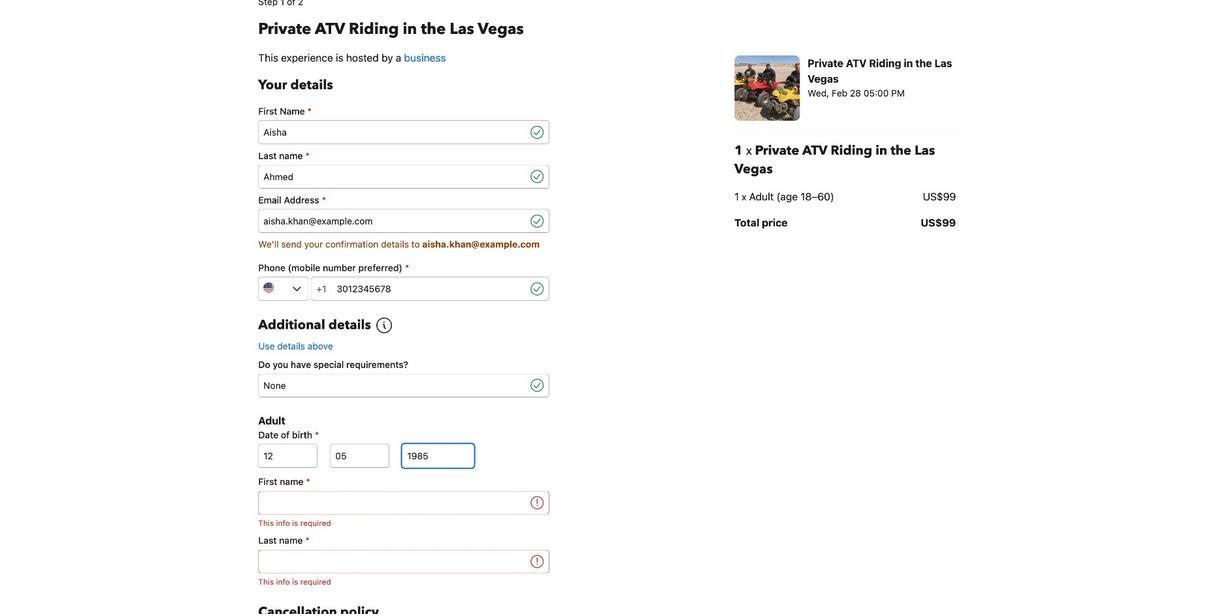 Task type: locate. For each thing, give the bounding box(es) containing it.
None field
[[258, 121, 528, 144], [258, 165, 528, 189], [258, 374, 528, 398], [258, 492, 528, 515], [258, 551, 528, 574], [258, 121, 528, 144], [258, 165, 528, 189], [258, 374, 528, 398], [258, 492, 528, 515], [258, 551, 528, 574]]

YYYY field
[[402, 445, 474, 468]]

1 vertical spatial alert
[[258, 577, 549, 589]]

2 alert from the top
[[258, 577, 549, 589]]

alert
[[258, 518, 549, 530], [258, 577, 549, 589]]

None email field
[[258, 210, 528, 233]]

0 vertical spatial alert
[[258, 518, 549, 530]]



Task type: describe. For each thing, give the bounding box(es) containing it.
mm field
[[330, 445, 389, 468]]

Phone (mobile number preferred) telephone field
[[332, 278, 528, 301]]

1 alert from the top
[[258, 518, 549, 530]]

dd field
[[258, 445, 317, 468]]



Task type: vqa. For each thing, say whether or not it's contained in the screenshot.
the topmost alert
yes



